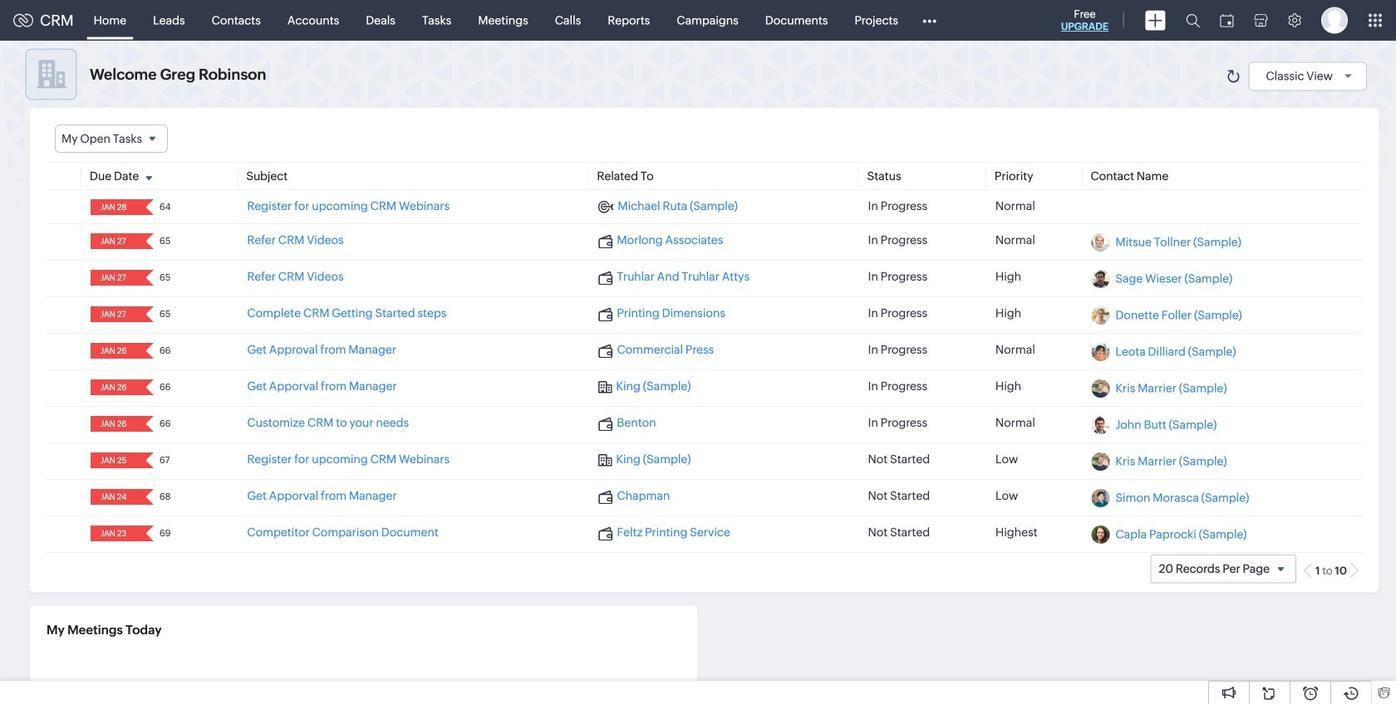 Task type: describe. For each thing, give the bounding box(es) containing it.
profile element
[[1312, 0, 1358, 40]]

search image
[[1186, 13, 1200, 27]]

search element
[[1176, 0, 1210, 41]]

create menu element
[[1136, 0, 1176, 40]]

calendar image
[[1220, 14, 1235, 27]]



Task type: locate. For each thing, give the bounding box(es) containing it.
logo image
[[13, 14, 33, 27]]

create menu image
[[1146, 10, 1166, 30]]

Other Modules field
[[912, 7, 948, 34]]

profile image
[[1322, 7, 1348, 34]]

None field
[[55, 125, 168, 153], [95, 200, 135, 215], [95, 234, 135, 250], [95, 270, 135, 286], [95, 307, 135, 323], [95, 344, 135, 359], [95, 380, 135, 396], [95, 417, 135, 432], [95, 453, 135, 469], [95, 490, 135, 506], [95, 526, 135, 542], [55, 125, 168, 153], [95, 200, 135, 215], [95, 234, 135, 250], [95, 270, 135, 286], [95, 307, 135, 323], [95, 344, 135, 359], [95, 380, 135, 396], [95, 417, 135, 432], [95, 453, 135, 469], [95, 490, 135, 506], [95, 526, 135, 542]]



Task type: vqa. For each thing, say whether or not it's contained in the screenshot.
Company to the right
no



